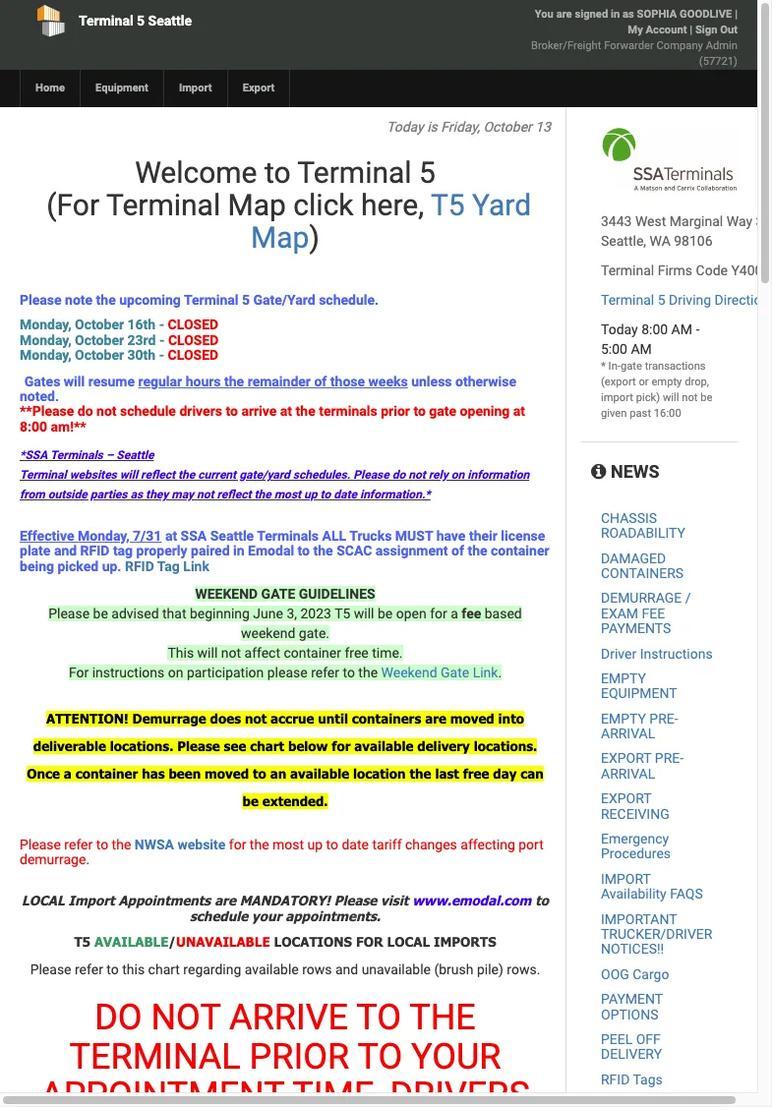 Task type: vqa. For each thing, say whether or not it's contained in the screenshot.
the Terminals in the *SSA Terminals – Seattle Terminal websites will reflect the current gate/yard schedules. Please do not rely on information from outside parties as they may not reflect the most up to date information.*
yes



Task type: describe. For each thing, give the bounding box(es) containing it.
home link
[[20, 70, 80, 107]]

please inside attention! demurrage does not accrue until containers are moved into deliverable locations. please see chart below for available delivery locations. once a container has been moved to an available location the last free day can be extended.
[[177, 739, 220, 755]]

1 horizontal spatial a
[[451, 606, 458, 622]]

roadability
[[601, 526, 686, 541]]

1 vertical spatial pre-
[[655, 751, 684, 767]]

weeks
[[369, 373, 408, 389]]

tag
[[157, 559, 180, 574]]

drivers
[[179, 404, 222, 419]]

last
[[435, 766, 459, 782]]

gate
[[441, 665, 469, 681]]

as inside *ssa terminals – seattle terminal websites will reflect the current gate/yard schedules. please do not rely on information from outside parties as they may not reflect the most up to date information.*
[[130, 488, 143, 502]]

to down based weekend gate. this will not affect container free time.
[[343, 665, 355, 681]]

be left advised
[[93, 606, 108, 622]]

on inside *ssa terminals – seattle terminal websites will reflect the current gate/yard schedules. please do not rely on information from outside parties as they may not reflect the most up to date information.*
[[451, 469, 465, 482]]

to right demurrage.
[[96, 837, 108, 852]]

terminals
[[319, 404, 377, 419]]

2023
[[301, 606, 331, 622]]

will inside *ssa terminals – seattle terminal websites will reflect the current gate/yard schedules. please do not rely on information from outside parties as they may not reflect the most up to date information.*
[[120, 469, 138, 482]]

into
[[498, 711, 524, 727]]

please left visit on the bottom of the page
[[334, 894, 377, 909]]

terminal 5 driving directions link
[[601, 292, 772, 308]]

way
[[727, 213, 753, 229]]

ssa
[[181, 528, 207, 544]]

not left rely
[[409, 469, 426, 482]]

can
[[521, 766, 544, 782]]

remainder
[[248, 373, 311, 389]]

to inside "for the most up to date tariff changes affecting port demurrage."
[[326, 837, 338, 852]]

1 vertical spatial am
[[631, 341, 652, 357]]

free inside attention! demurrage does not accrue until containers are moved into deliverable locations. please see chart below for available delivery locations. once a container has been moved to an available location the last free day can be extended.
[[463, 766, 489, 782]]

1 vertical spatial chart
[[148, 962, 180, 978]]

attention! demurrage does not accrue until containers are moved into deliverable locations. please see chart below for available delivery locations. once a container has been moved to an available location the last free day can be extended.
[[27, 711, 544, 810]]

extended.
[[262, 794, 328, 810]]

please inside please note the upcoming terminal 5 gate/yard schedule. monday, october 16th - closed monday, october 23rd - closed monday, october 30th - closed
[[20, 292, 62, 308]]

are inside you are signed in as sophia goodlive | my account | sign out broker/freight forwarder company admin (57721)
[[556, 8, 572, 21]]

rfid inside chassis roadability damaged containers demurrage / exam fee payments driver instructions empty equipment empty pre- arrival export pre- arrival export receiving emergency procedures import availability faqs important trucker/driver notices!! oog cargo payment options peel off delivery rfid tags
[[601, 1072, 630, 1088]]

please down once
[[20, 837, 61, 852]]

terminal up equipment
[[79, 13, 133, 29]]

terminal 5 seattle link
[[20, 0, 302, 41]]

gate inside **please do not schedule drivers to arrive at the terminals prior to gate opening at 8:00 am!**
[[429, 404, 457, 419]]

at inside at ssa seattle terminals all trucks must have their license plate and rfid tag properly paired in emodal to the scac assignment of the container being picked up.
[[165, 528, 177, 544]]

rows.
[[507, 962, 540, 978]]

to inside 'to schedule your appointments.'
[[535, 894, 549, 909]]

equipment
[[95, 82, 148, 94]]

–
[[106, 449, 113, 463]]

1 vertical spatial import
[[68, 894, 115, 909]]

0 horizontal spatial on
[[168, 665, 183, 681]]

please left this
[[30, 962, 71, 978]]

3443
[[601, 213, 632, 229]]

today for today                                                                                                                                                                                                                                                                                                                                                                                                                                                                                                                                                                                                                                                                                                           8:00 am - 5:00 am * in-gate transactions (export or empty drop, import pick) will not be given past 16:00
[[601, 322, 638, 337]]

0 vertical spatial of
[[314, 373, 327, 389]]

info circle image
[[591, 463, 606, 481]]

sign out link
[[695, 24, 738, 36]]

weekend gate guidelines
[[195, 586, 375, 602]]

demurrage.
[[20, 852, 90, 868]]

gate inside today                                                                                                                                                                                                                                                                                                                                                                                                                                                                                                                                                                                                                                                                                                           8:00 am - 5:00 am * in-gate transactions (export or empty drop, import pick) will not be given past 16:00
[[621, 360, 642, 373]]

to left this
[[107, 962, 119, 978]]

gate
[[261, 586, 295, 602]]

day
[[493, 766, 517, 782]]

1 horizontal spatial local
[[387, 935, 430, 951]]

1 horizontal spatial am
[[672, 322, 693, 337]]

export link
[[227, 70, 290, 107]]

not inside based weekend gate. this will not affect container free time.
[[221, 645, 241, 661]]

click
[[294, 188, 354, 222]]

not inside today                                                                                                                                                                                                                                                                                                                                                                                                                                                                                                                                                                                                                                                                                                           8:00 am - 5:00 am * in-gate transactions (export or empty drop, import pick) will not be given past 16:00
[[682, 392, 698, 404]]

- right '30th'
[[159, 347, 164, 363]]

and inside at ssa seattle terminals all trucks must have their license plate and rfid tag properly paired in emodal to the scac assignment of the container being picked up.
[[54, 543, 77, 559]]

2 closed from the top
[[168, 332, 219, 348]]

free inside based weekend gate. this will not affect container free time.
[[345, 645, 369, 661]]

0 vertical spatial local
[[22, 894, 64, 909]]

please inside *ssa terminals – seattle terminal websites will reflect the current gate/yard schedules. please do not rely on information from outside parties as they may not reflect the most up to date information.*
[[353, 469, 389, 482]]

to inside attention! demurrage does not accrue until containers are moved into deliverable locations. please see chart below for available delivery locations. once a container has been moved to an available location the last free day can be extended.
[[253, 766, 266, 782]]

most inside *ssa terminals – seattle terminal websites will reflect the current gate/yard schedules. please do not rely on information from outside parties as they may not reflect the most up to date information.*
[[274, 488, 301, 502]]

export
[[243, 82, 275, 94]]

has
[[142, 766, 165, 782]]

www.emodal.com
[[412, 894, 532, 909]]

5 up equipment
[[137, 13, 145, 29]]

5 left "driving"
[[658, 292, 666, 308]]

0 horizontal spatial moved
[[205, 766, 249, 782]]

0 horizontal spatial |
[[690, 24, 693, 36]]

container inside at ssa seattle terminals all trucks must have their license plate and rfid tag properly paired in emodal to the scac assignment of the container being picked up.
[[491, 543, 550, 559]]

terminal 5 seattle image
[[601, 127, 738, 192]]

local import appointments are mandatory! please visit
[[22, 894, 412, 909]]

equipment link
[[80, 70, 163, 107]]

- right 16th
[[159, 317, 164, 333]]

rows
[[302, 962, 332, 978]]

not
[[151, 998, 221, 1039]]

- right 23rd
[[159, 332, 165, 348]]

this
[[122, 962, 145, 978]]

forwarder
[[604, 39, 654, 52]]

0 horizontal spatial link
[[183, 559, 209, 574]]

emergency
[[601, 831, 669, 847]]

weekend
[[241, 626, 296, 642]]

delivery
[[417, 739, 470, 755]]

1 horizontal spatial and
[[335, 962, 358, 978]]

terminal inside please note the upcoming terminal 5 gate/yard schedule. monday, october 16th - closed monday, october 23rd - closed monday, october 30th - closed
[[184, 292, 239, 308]]

0 vertical spatial |
[[735, 8, 738, 21]]

please down picked
[[48, 606, 90, 622]]

chassis roadability damaged containers demurrage / exam fee payments driver instructions empty equipment empty pre- arrival export pre- arrival export receiving emergency procedures import availability faqs important trucker/driver notices!! oog cargo payment options peel off delivery rfid tags
[[601, 510, 713, 1088]]

faqs
[[670, 887, 703, 902]]

date inside "for the most up to date tariff changes affecting port demurrage."
[[342, 837, 369, 852]]

october down note
[[75, 317, 124, 333]]

oog
[[601, 967, 629, 983]]

schedule inside 'to schedule your appointments.'
[[190, 909, 248, 925]]

weekend
[[381, 665, 437, 681]]

you
[[535, 8, 554, 21]]

import
[[601, 871, 651, 887]]

is
[[427, 119, 438, 135]]

rfid inside at ssa seattle terminals all trucks must have their license plate and rfid tag properly paired in emodal to the scac assignment of the container being picked up.
[[80, 543, 110, 559]]

open
[[396, 606, 427, 622]]

will inside today                                                                                                                                                                                                                                                                                                                                                                                                                                                                                                                                                                                                                                                                                                           8:00 am - 5:00 am * in-gate transactions (export or empty drop, import pick) will not be given past 16:00
[[663, 392, 679, 404]]

today for today is friday, october 13
[[387, 119, 424, 135]]

t5 yard map
[[251, 188, 531, 255]]

2 empty from the top
[[601, 711, 646, 727]]

today                                                                                                                                                                                                                                                                                                                                                                                                                                                                                                                                                                                                                                                                                                           8:00 am - 5:00 am * in-gate transactions (export or empty drop, import pick) will not be given past 16:00
[[601, 322, 713, 420]]

may
[[171, 488, 194, 502]]

sw
[[756, 213, 772, 229]]

terminals inside *ssa terminals – seattle terminal websites will reflect the current gate/yard schedules. please do not rely on information from outside parties as they may not reflect the most up to date information.*
[[50, 449, 103, 463]]

0 vertical spatial moved
[[450, 711, 495, 727]]

payment
[[601, 992, 663, 1008]]

damaged
[[601, 551, 666, 566]]

regular
[[138, 373, 182, 389]]

import link
[[163, 70, 227, 107]]

are inside attention! demurrage does not accrue until containers are moved into deliverable locations. please see chart below for available delivery locations. once a container has been moved to an available location the last free day can be extended.
[[425, 711, 446, 727]]

receiving
[[601, 806, 670, 822]]

pick)
[[636, 392, 660, 404]]

noted.
[[20, 389, 59, 404]]

arrive
[[229, 998, 348, 1039]]

2 horizontal spatial at
[[513, 404, 525, 419]]

30th
[[127, 347, 156, 363]]

transactions
[[645, 360, 706, 373]]

empty equipment link
[[601, 671, 677, 702]]

delivery
[[601, 1047, 662, 1063]]

to inside at ssa seattle terminals all trucks must have their license plate and rfid tag properly paired in emodal to the scac assignment of the container being picked up.
[[298, 543, 310, 559]]

the left nwsa
[[112, 837, 131, 852]]

1 arrival from the top
[[601, 726, 655, 742]]

not right may on the left top of the page
[[197, 488, 214, 502]]

a inside attention! demurrage does not accrue until containers are moved into deliverable locations. please see chart below for available delivery locations. once a container has been moved to an available location the last free day can be extended.
[[64, 766, 72, 782]]

or
[[639, 376, 649, 389]]

0 horizontal spatial are
[[215, 894, 236, 909]]

the inside attention! demurrage does not accrue until containers are moved into deliverable locations. please see chart below for available delivery locations. once a container has been moved to an available location the last free day can be extended.
[[410, 766, 431, 782]]

(for
[[47, 188, 99, 222]]

opening
[[460, 404, 510, 419]]

imports
[[434, 935, 496, 951]]

chart inside attention! demurrage does not accrue until containers are moved into deliverable locations. please see chart below for available delivery locations. once a container has been moved to an available location the last free day can be extended.
[[250, 739, 284, 755]]

below
[[288, 739, 328, 755]]

driving
[[669, 292, 711, 308]]

options
[[601, 1007, 659, 1023]]

will right gates
[[64, 373, 85, 389]]

2 arrival from the top
[[601, 766, 655, 782]]

tags
[[633, 1072, 663, 1088]]

map inside welcome to terminal 5 (for terminal map click here,
[[228, 188, 286, 222]]

8:00 inside today                                                                                                                                                                                                                                                                                                                                                                                                                                                                                                                                                                                                                                                                                                           8:00 am - 5:00 am * in-gate transactions (export or empty drop, import pick) will not be given past 16:00
[[642, 322, 668, 337]]

the right "hours"
[[224, 373, 244, 389]]

5 inside welcome to terminal 5 (for terminal map click here,
[[419, 155, 436, 190]]

hours
[[186, 373, 221, 389]]

do inside *ssa terminals – seattle terminal websites will reflect the current gate/yard schedules. please do not rely on information from outside parties as they may not reflect the most up to date information.*
[[392, 469, 406, 482]]

fee
[[642, 606, 665, 622]]

terminal right the (for
[[106, 188, 221, 222]]

time.
[[372, 645, 403, 661]]

damaged containers link
[[601, 551, 684, 581]]

to left the
[[358, 1037, 403, 1078]]

tag
[[113, 543, 133, 559]]

please refer to this chart regarding available rows and unavailable (brush pile) rows.
[[30, 962, 540, 978]]

t5 for yard
[[431, 188, 465, 222]]

will down guidelines
[[354, 606, 374, 622]]

the up may on the left top of the page
[[178, 469, 195, 482]]

october left 23rd
[[75, 332, 124, 348]]

to left arrive
[[226, 404, 238, 419]]

time,
[[292, 1076, 381, 1108]]

instructions
[[640, 646, 713, 662]]

does
[[210, 711, 241, 727]]

the
[[409, 998, 476, 1039]]

seattle inside *ssa terminals – seattle terminal websites will reflect the current gate/yard schedules. please do not rely on information from outside parties as they may not reflect the most up to date information.*
[[116, 449, 154, 463]]

nwsa
[[135, 837, 174, 852]]

0 vertical spatial for
[[430, 606, 447, 622]]



Task type: locate. For each thing, give the bounding box(es) containing it.
rfid
[[80, 543, 110, 559], [125, 559, 154, 574], [601, 1072, 630, 1088]]

guidelines
[[299, 586, 375, 602]]

reflect up they
[[141, 469, 175, 482]]

2 vertical spatial t5
[[74, 935, 91, 951]]

in inside you are signed in as sophia goodlive | my account | sign out broker/freight forwarder company admin (57721)
[[611, 8, 620, 21]]

gate/yard
[[239, 469, 290, 482]]

on right rely
[[451, 469, 465, 482]]

date left tariff
[[342, 837, 369, 852]]

am right "5:00"
[[631, 341, 652, 357]]

scac
[[337, 543, 372, 559]]

broker/freight
[[531, 39, 601, 52]]

affecting
[[461, 837, 515, 852]]

1 vertical spatial free
[[463, 766, 489, 782]]

1 horizontal spatial at
[[280, 404, 292, 419]]

2 horizontal spatial t5
[[431, 188, 465, 222]]

1 horizontal spatial 8:00
[[642, 322, 668, 337]]

the inside "for the most up to date tariff changes affecting port demurrage."
[[250, 837, 269, 852]]

1 vertical spatial 8:00
[[20, 419, 47, 435]]

weekend
[[195, 586, 258, 602]]

0 horizontal spatial terminals
[[50, 449, 103, 463]]

1 horizontal spatial reflect
[[217, 488, 251, 502]]

otherwise
[[455, 373, 517, 389]]

8:00 up the transactions
[[642, 322, 668, 337]]

fee
[[462, 606, 481, 622]]

1 vertical spatial in
[[233, 543, 245, 559]]

for the most up to date tariff changes affecting port demurrage.
[[20, 837, 544, 868]]

0 vertical spatial schedule
[[120, 404, 176, 419]]

available down t5 available / unavailable locations for local imports at the bottom
[[245, 962, 299, 978]]

container down gate.
[[284, 645, 341, 661]]

0 vertical spatial import
[[179, 82, 212, 94]]

been
[[169, 766, 201, 782]]

1 vertical spatial arrival
[[601, 766, 655, 782]]

arrival up the export receiving link
[[601, 766, 655, 782]]

0 horizontal spatial gate
[[429, 404, 457, 419]]

to inside welcome to terminal 5 (for terminal map click here,
[[265, 155, 291, 190]]

for inside "for the most up to date tariff changes affecting port demurrage."
[[229, 837, 246, 852]]

are up "delivery"
[[425, 711, 446, 727]]

y400
[[731, 263, 763, 278]]

1 horizontal spatial free
[[463, 766, 489, 782]]

0 vertical spatial arrival
[[601, 726, 655, 742]]

today inside today                                                                                                                                                                                                                                                                                                                                                                                                                                                                                                                                                                                                                                                                                                           8:00 am - 5:00 am * in-gate transactions (export or empty drop, import pick) will not be given past 16:00
[[601, 322, 638, 337]]

1 locations. from the left
[[110, 739, 174, 755]]

0 horizontal spatial of
[[314, 373, 327, 389]]

1 vertical spatial |
[[690, 24, 693, 36]]

2 export from the top
[[601, 791, 652, 807]]

)
[[309, 220, 320, 255]]

do inside **please do not schedule drivers to arrive at the terminals prior to gate opening at 8:00 am!**
[[77, 404, 93, 419]]

0 vertical spatial free
[[345, 645, 369, 661]]

available down below in the bottom left of the page
[[290, 766, 349, 782]]

map inside t5 yard map
[[251, 220, 309, 255]]

import
[[601, 392, 634, 404]]

date down schedules.
[[334, 488, 357, 502]]

1 vertical spatial do
[[392, 469, 406, 482]]

5 inside please note the upcoming terminal 5 gate/yard schedule. monday, october 16th - closed monday, october 23rd - closed monday, october 30th - closed
[[242, 292, 250, 308]]

available down containers
[[354, 739, 414, 755]]

rfid right up.
[[125, 559, 154, 574]]

1 vertical spatial up
[[307, 837, 323, 852]]

important trucker/driver notices!! link
[[601, 912, 713, 958]]

schedule inside **please do not schedule drivers to arrive at the terminals prior to gate opening at 8:00 am!**
[[120, 404, 176, 419]]

container inside attention! demurrage does not accrue until containers are moved into deliverable locations. please see chart below for available delivery locations. once a container has been moved to an available location the last free day can be extended.
[[75, 766, 138, 782]]

refer left nwsa
[[64, 837, 93, 852]]

availability
[[601, 887, 667, 902]]

terminal up )
[[297, 155, 412, 190]]

import inside 'link'
[[179, 82, 212, 94]]

upcoming
[[119, 292, 181, 308]]

most down gate/yard
[[274, 488, 301, 502]]

1 vertical spatial available
[[290, 766, 349, 782]]

1 horizontal spatial moved
[[450, 711, 495, 727]]

based weekend gate. this will not affect container free time.
[[168, 606, 522, 661]]

- inside today                                                                                                                                                                                                                                                                                                                                                                                                                                                                                                                                                                                                                                                                                                           8:00 am - 5:00 am * in-gate transactions (export or empty drop, import pick) will not be given past 16:00
[[696, 322, 700, 337]]

2 vertical spatial container
[[75, 766, 138, 782]]

arrive
[[241, 404, 277, 419]]

gate.
[[299, 626, 330, 642]]

up down schedules.
[[304, 488, 317, 502]]

t5 left yard
[[431, 188, 465, 222]]

to inside *ssa terminals – seattle terminal websites will reflect the current gate/yard schedules. please do not rely on information from outside parties as they may not reflect the most up to date information.*
[[320, 488, 331, 502]]

the down time.
[[358, 665, 378, 681]]

0 vertical spatial do
[[77, 404, 93, 419]]

0 horizontal spatial schedule
[[120, 404, 176, 419]]

most inside "for the most up to date tariff changes affecting port demurrage."
[[273, 837, 304, 852]]

off
[[636, 1032, 661, 1048]]

please up information.*
[[353, 469, 389, 482]]

1 vertical spatial t5
[[335, 606, 351, 622]]

1 horizontal spatial rfid
[[125, 559, 154, 574]]

a
[[451, 606, 458, 622], [64, 766, 72, 782]]

as left they
[[130, 488, 143, 502]]

t5 for available
[[74, 935, 91, 951]]

1 horizontal spatial schedule
[[190, 909, 248, 925]]

up down extended.
[[307, 837, 323, 852]]

0 horizontal spatial as
[[130, 488, 143, 502]]

8:00 inside **please do not schedule drivers to arrive at the terminals prior to gate opening at 8:00 am!**
[[20, 419, 47, 435]]

*ssa terminals – seattle terminal websites will reflect the current gate/yard schedules. please do not rely on information from outside parties as they may not reflect the most up to date information.*
[[20, 449, 529, 502]]

to
[[265, 155, 291, 190], [226, 404, 238, 419], [414, 404, 426, 419], [320, 488, 331, 502], [298, 543, 310, 559], [343, 665, 355, 681], [253, 766, 266, 782], [96, 837, 108, 852], [326, 837, 338, 852], [535, 894, 549, 909], [107, 962, 119, 978]]

directions
[[715, 292, 772, 308]]

refer for please refer to the nwsa website
[[64, 837, 93, 852]]

| left sign
[[690, 24, 693, 36]]

export down empty pre- arrival link
[[601, 751, 652, 767]]

1 vertical spatial today
[[601, 322, 638, 337]]

payments
[[601, 621, 671, 637]]

moved down see
[[205, 766, 249, 782]]

not inside attention! demurrage does not accrue until containers are moved into deliverable locations. please see chart below for available delivery locations. once a container has been moved to an available location the last free day can be extended.
[[245, 711, 267, 727]]

0 horizontal spatial and
[[54, 543, 77, 559]]

1 vertical spatial of
[[452, 543, 464, 559]]

the down gate/yard
[[254, 488, 271, 502]]

up inside "for the most up to date tariff changes affecting port demurrage."
[[307, 837, 323, 852]]

of inside at ssa seattle terminals all trucks must have their license plate and rfid tag properly paired in emodal to the scac assignment of the container being picked up.
[[452, 543, 464, 559]]

1 vertical spatial link
[[473, 665, 498, 681]]

up inside *ssa terminals – seattle terminal websites will reflect the current gate/yard schedules. please do not rely on information from outside parties as they may not reflect the most up to date information.*
[[304, 488, 317, 502]]

and right plate
[[54, 543, 77, 559]]

company
[[657, 39, 703, 52]]

will up the parties
[[120, 469, 138, 482]]

2 vertical spatial available
[[245, 962, 299, 978]]

refer left this
[[75, 962, 103, 978]]

0 horizontal spatial chart
[[148, 962, 180, 978]]

do up information.*
[[392, 469, 406, 482]]

account
[[646, 24, 687, 36]]

0 vertical spatial /
[[685, 591, 691, 606]]

be down drop,
[[701, 392, 713, 404]]

0 vertical spatial seattle
[[148, 13, 192, 29]]

be inside attention! demurrage does not accrue until containers are moved into deliverable locations. please see chart below for available delivery locations. once a container has been moved to an available location the last free day can be extended.
[[242, 794, 259, 810]]

16th
[[127, 317, 156, 333]]

to down port
[[535, 894, 549, 909]]

for
[[430, 606, 447, 622], [332, 739, 351, 755], [229, 837, 246, 852]]

be inside today                                                                                                                                                                                                                                                                                                                                                                                                                                                                                                                                                                                                                                                                                                           8:00 am - 5:00 am * in-gate transactions (export or empty drop, import pick) will not be given past 16:00
[[701, 392, 713, 404]]

7/31
[[133, 528, 162, 544]]

refer right please
[[311, 665, 339, 681]]

1 vertical spatial on
[[168, 665, 183, 681]]

0 horizontal spatial local
[[22, 894, 64, 909]]

0 vertical spatial refer
[[311, 665, 339, 681]]

1 horizontal spatial import
[[179, 82, 212, 94]]

23rd
[[127, 332, 156, 348]]

do
[[95, 998, 142, 1039]]

yard
[[472, 188, 531, 222]]

0 horizontal spatial am
[[631, 341, 652, 357]]

terminals inside at ssa seattle terminals all trucks must have their license plate and rfid tag properly paired in emodal to the scac assignment of the container being picked up.
[[257, 528, 319, 544]]

terminal down 'seattle,'
[[601, 263, 654, 278]]

empty pre- arrival link
[[601, 711, 678, 742]]

0 horizontal spatial reflect
[[141, 469, 175, 482]]

2 horizontal spatial are
[[556, 8, 572, 21]]

1 horizontal spatial /
[[685, 591, 691, 606]]

the down remainder
[[296, 404, 316, 419]]

october up the 'resume'
[[75, 347, 124, 363]]

1 horizontal spatial link
[[473, 665, 498, 681]]

seattle for terminal
[[148, 13, 192, 29]]

to down unavailable
[[356, 998, 401, 1039]]

1 vertical spatial local
[[387, 935, 430, 951]]

0 horizontal spatial rfid
[[80, 543, 110, 559]]

rfid down delivery
[[601, 1072, 630, 1088]]

in
[[611, 8, 620, 21], [233, 543, 245, 559]]

notices!!
[[601, 942, 664, 958]]

0 vertical spatial am
[[672, 322, 693, 337]]

0 vertical spatial available
[[354, 739, 414, 755]]

terminal up "5:00"
[[601, 292, 654, 308]]

1 horizontal spatial are
[[425, 711, 446, 727]]

port
[[519, 837, 544, 852]]

am down the terminal 5 driving directions
[[672, 322, 693, 337]]

2 locations. from the left
[[474, 739, 537, 755]]

west
[[635, 213, 666, 229]]

and
[[54, 543, 77, 559], [335, 962, 358, 978]]

0 vertical spatial chart
[[250, 739, 284, 755]]

october left 13
[[483, 119, 532, 135]]

outside
[[48, 488, 87, 502]]

0 vertical spatial are
[[556, 8, 572, 21]]

t5 down guidelines
[[335, 606, 351, 622]]

terminal inside *ssa terminals – seattle terminal websites will reflect the current gate/yard schedules. please do not rely on information from outside parties as they may not reflect the most up to date information.*
[[20, 469, 67, 482]]

0 vertical spatial reflect
[[141, 469, 175, 482]]

be
[[701, 392, 713, 404], [93, 606, 108, 622], [378, 606, 393, 622], [242, 794, 259, 810]]

seattle inside at ssa seattle terminals all trucks must have their license plate and rfid tag properly paired in emodal to the scac assignment of the container being picked up.
[[210, 528, 254, 544]]

t5 for will
[[335, 606, 351, 622]]

/ inside chassis roadability damaged containers demurrage / exam fee payments driver instructions empty equipment empty pre- arrival export pre- arrival export receiving emergency procedures import availability faqs important trucker/driver notices!! oog cargo payment options peel off delivery rfid tags
[[685, 591, 691, 606]]

|
[[735, 8, 738, 21], [690, 24, 693, 36]]

container inside based weekend gate. this will not affect container free time.
[[284, 645, 341, 661]]

being
[[20, 559, 54, 574]]

the left 'last'
[[410, 766, 431, 782]]

equipment
[[601, 686, 677, 702]]

1 vertical spatial reflect
[[217, 488, 251, 502]]

2 vertical spatial refer
[[75, 962, 103, 978]]

will inside based weekend gate. this will not affect container free time.
[[197, 645, 218, 661]]

0 horizontal spatial /
[[169, 935, 176, 951]]

export
[[601, 751, 652, 767], [601, 791, 652, 807]]

rfid left tag
[[80, 543, 110, 559]]

0 horizontal spatial t5
[[74, 935, 91, 951]]

terminals up the websites
[[50, 449, 103, 463]]

will up participation
[[197, 645, 218, 661]]

the right have
[[468, 543, 488, 559]]

link right tag
[[183, 559, 209, 574]]

pre- down empty pre- arrival link
[[655, 751, 684, 767]]

1 vertical spatial terminals
[[257, 528, 319, 544]]

locations. up day
[[474, 739, 537, 755]]

t5 will be open for a fee
[[335, 606, 481, 622]]

1 empty from the top
[[601, 671, 646, 687]]

1 vertical spatial date
[[342, 837, 369, 852]]

link right gate at the bottom right of page
[[473, 665, 498, 681]]

in right signed
[[611, 8, 620, 21]]

today is friday, october 13
[[387, 119, 551, 135]]

refer
[[311, 665, 339, 681], [64, 837, 93, 852], [75, 962, 103, 978]]

1 horizontal spatial in
[[611, 8, 620, 21]]

at right arrive
[[280, 404, 292, 419]]

.
[[498, 665, 502, 681]]

unavailable
[[176, 935, 270, 951]]

be left open
[[378, 606, 393, 622]]

to right emodal
[[298, 543, 310, 559]]

0 vertical spatial terminals
[[50, 449, 103, 463]]

gates
[[24, 373, 60, 389]]

0 vertical spatial on
[[451, 469, 465, 482]]

1 horizontal spatial gate
[[621, 360, 642, 373]]

1 closed from the top
[[168, 317, 219, 333]]

1 vertical spatial for
[[332, 739, 351, 755]]

www.emodal.com link
[[412, 894, 532, 909]]

gate up or
[[621, 360, 642, 373]]

schedule.
[[319, 292, 379, 308]]

for
[[69, 665, 89, 681]]

driver instructions link
[[601, 646, 713, 662]]

1 vertical spatial /
[[169, 935, 176, 951]]

for inside attention! demurrage does not accrue until containers are moved into deliverable locations. please see chart below for available delivery locations. once a container has been moved to an available location the last free day can be extended.
[[332, 739, 351, 755]]

0 horizontal spatial at
[[165, 528, 177, 544]]

terminal right upcoming
[[184, 292, 239, 308]]

1 horizontal spatial as
[[623, 8, 634, 21]]

empty down driver
[[601, 671, 646, 687]]

to schedule your appointments.
[[190, 894, 549, 925]]

1 horizontal spatial terminals
[[257, 528, 319, 544]]

not inside **please do not schedule drivers to arrive at the terminals prior to gate opening at 8:00 am!**
[[96, 404, 117, 419]]

a right once
[[64, 766, 72, 782]]

not up participation
[[221, 645, 241, 661]]

emodal
[[248, 543, 294, 559]]

today up "5:00"
[[601, 322, 638, 337]]

wa
[[650, 233, 671, 249]]

gates will resume regular hours the remainder of those weeks
[[24, 373, 408, 389]]

2 vertical spatial are
[[215, 894, 236, 909]]

not right does
[[245, 711, 267, 727]]

/
[[685, 591, 691, 606], [169, 935, 176, 951]]

3 closed from the top
[[168, 347, 219, 363]]

2 horizontal spatial for
[[430, 606, 447, 622]]

a left fee
[[451, 606, 458, 622]]

they
[[146, 488, 169, 502]]

/ down appointments
[[169, 935, 176, 951]]

cargo
[[633, 967, 669, 983]]

you are signed in as sophia goodlive | my account | sign out broker/freight forwarder company admin (57721)
[[531, 8, 738, 68]]

current
[[198, 469, 236, 482]]

1 export from the top
[[601, 751, 652, 767]]

the left scac
[[313, 543, 333, 559]]

5 left gate/yard in the top of the page
[[242, 292, 250, 308]]

please be advised that beginning june 3, 2023
[[48, 606, 335, 622]]

june
[[253, 606, 283, 622]]

to left tariff
[[326, 837, 338, 852]]

1 vertical spatial empty
[[601, 711, 646, 727]]

visit
[[381, 894, 409, 909]]

1 vertical spatial a
[[64, 766, 72, 782]]

1 horizontal spatial on
[[451, 469, 465, 482]]

to right prior
[[414, 404, 426, 419]]

1 horizontal spatial t5
[[335, 606, 351, 622]]

containers
[[601, 566, 684, 581]]

t5 inside t5 yard map
[[431, 188, 465, 222]]

0 vertical spatial as
[[623, 8, 634, 21]]

0 horizontal spatial locations.
[[110, 739, 174, 755]]

98106
[[674, 233, 713, 249]]

in inside at ssa seattle terminals all trucks must have their license plate and rfid tag properly paired in emodal to the scac assignment of the container being picked up.
[[233, 543, 245, 559]]

at
[[280, 404, 292, 419], [513, 404, 525, 419], [165, 528, 177, 544]]

seattle up import 'link'
[[148, 13, 192, 29]]

welcome to terminal 5 (for terminal map click here,
[[39, 155, 436, 222]]

chassis
[[601, 510, 657, 526]]

for right open
[[430, 606, 447, 622]]

map up gate/yard in the top of the page
[[251, 220, 309, 255]]

seattle for at
[[210, 528, 254, 544]]

unless otherwise noted.
[[20, 373, 517, 404]]

the inside **please do not schedule drivers to arrive at the terminals prior to gate opening at 8:00 am!**
[[296, 404, 316, 419]]

import left export link
[[179, 82, 212, 94]]

schedules.
[[293, 469, 350, 482]]

1 horizontal spatial chart
[[250, 739, 284, 755]]

today left is
[[387, 119, 424, 135]]

oog cargo link
[[601, 967, 669, 983]]

seattle right ssa
[[210, 528, 254, 544]]

/ right fee
[[685, 591, 691, 606]]

seattle right –
[[116, 449, 154, 463]]

resume
[[88, 373, 135, 389]]

terminals left all
[[257, 528, 319, 544]]

at left ssa
[[165, 528, 177, 544]]

local down demurrage.
[[22, 894, 64, 909]]

- down "driving"
[[696, 322, 700, 337]]

empty down equipment
[[601, 711, 646, 727]]

mandatory!
[[240, 894, 330, 909]]

5 down is
[[419, 155, 436, 190]]

do right **please
[[77, 404, 93, 419]]

1 vertical spatial seattle
[[116, 449, 154, 463]]

0 vertical spatial pre-
[[650, 711, 678, 727]]

link
[[183, 559, 209, 574], [473, 665, 498, 681]]

terminal 5 seattle
[[79, 13, 192, 29]]

0 vertical spatial most
[[274, 488, 301, 502]]

as inside you are signed in as sophia goodlive | my account | sign out broker/freight forwarder company admin (57721)
[[623, 8, 634, 21]]

the down extended.
[[250, 837, 269, 852]]

are up unavailable
[[215, 894, 236, 909]]

refer for please refer to this chart regarding available rows and unavailable (brush pile) rows.
[[75, 962, 103, 978]]

their
[[469, 528, 498, 544]]

date inside *ssa terminals – seattle terminal websites will reflect the current gate/yard schedules. please do not rely on information from outside parties as they may not reflect the most up to date information.*
[[334, 488, 357, 502]]

1 vertical spatial schedule
[[190, 909, 248, 925]]

0 horizontal spatial for
[[229, 837, 246, 852]]

0 vertical spatial in
[[611, 8, 620, 21]]

today
[[387, 119, 424, 135], [601, 322, 638, 337]]

unless
[[411, 373, 452, 389]]

2 horizontal spatial rfid
[[601, 1072, 630, 1088]]

0 vertical spatial export
[[601, 751, 652, 767]]

the inside please note the upcoming terminal 5 gate/yard schedule. monday, october 16th - closed monday, october 23rd - closed monday, october 30th - closed
[[96, 292, 116, 308]]

1 horizontal spatial today
[[601, 322, 638, 337]]

locations. up "has"
[[110, 739, 174, 755]]

0 vertical spatial t5
[[431, 188, 465, 222]]

0 vertical spatial 8:00
[[642, 322, 668, 337]]



